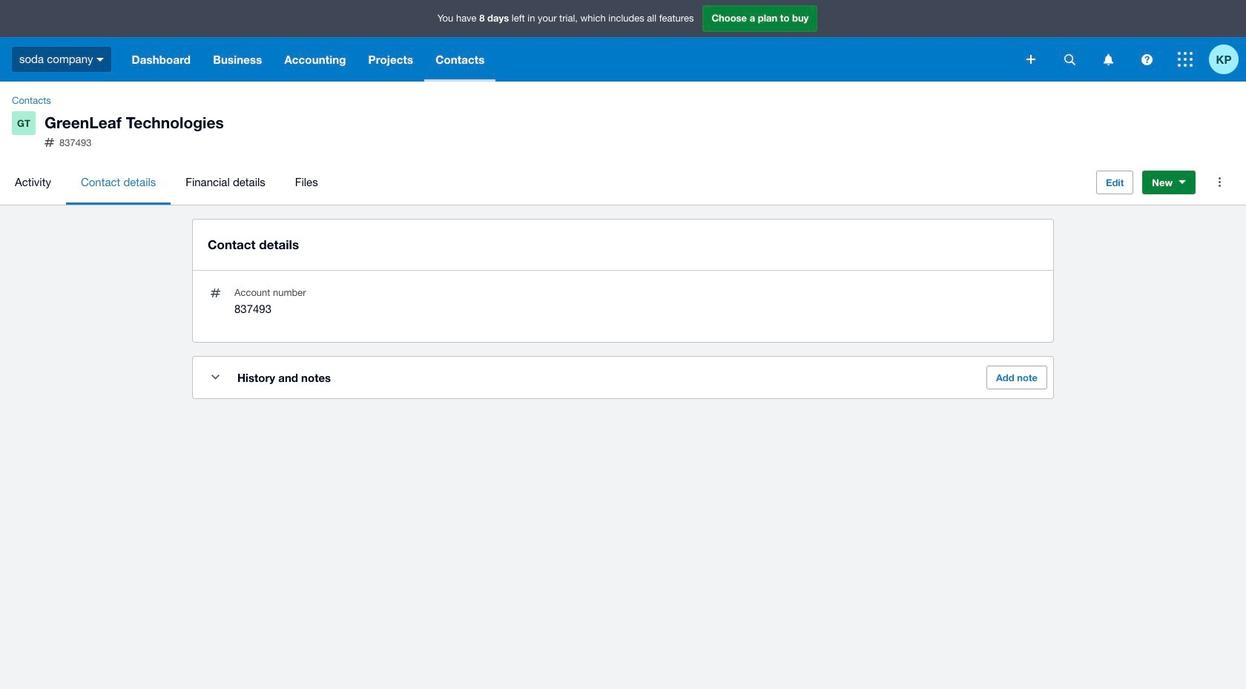 Task type: describe. For each thing, give the bounding box(es) containing it.
0 horizontal spatial svg image
[[97, 58, 104, 61]]



Task type: locate. For each thing, give the bounding box(es) containing it.
toggle image
[[211, 375, 219, 380]]

svg image
[[1178, 52, 1193, 67], [1104, 54, 1113, 65], [1141, 54, 1153, 65], [1027, 55, 1036, 64]]

menu
[[0, 160, 1085, 205]]

banner
[[0, 0, 1246, 82]]

svg image
[[1064, 54, 1075, 65], [97, 58, 104, 61]]

1 horizontal spatial svg image
[[1064, 54, 1075, 65]]



Task type: vqa. For each thing, say whether or not it's contained in the screenshot.
left svg icon
yes



